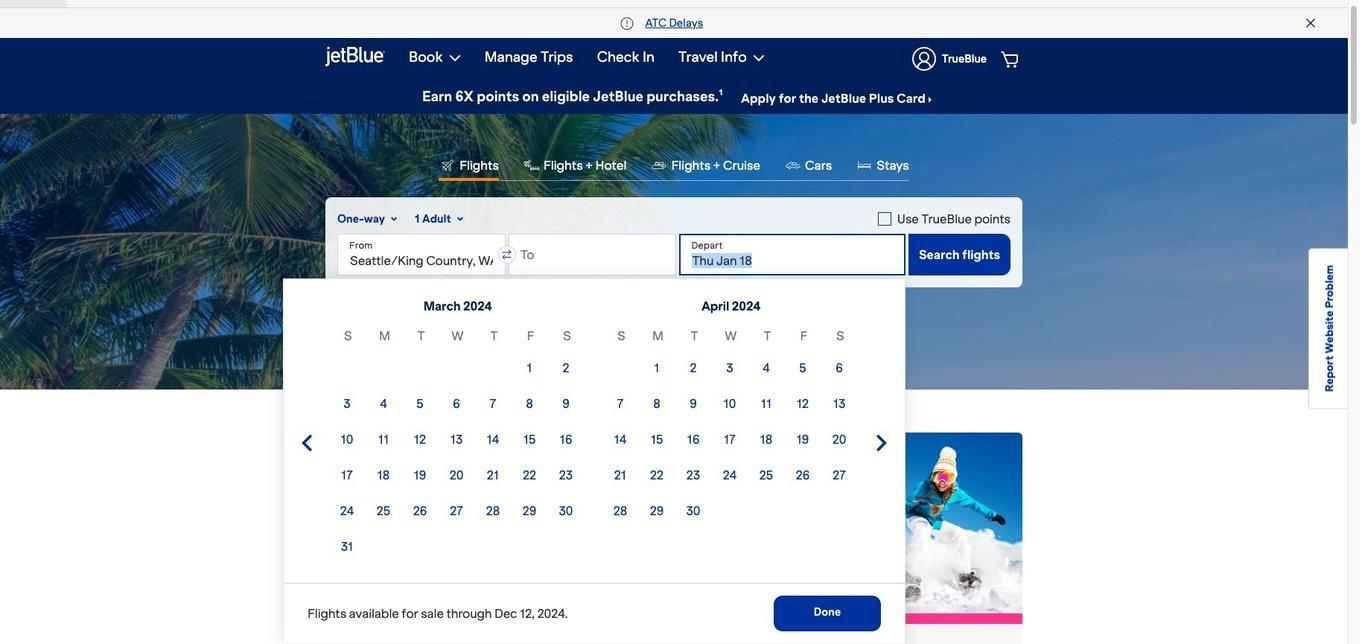 Task type: locate. For each thing, give the bounding box(es) containing it.
close image
[[1306, 19, 1315, 28]]

banner
[[0, 0, 1348, 114]]

None checkbox
[[878, 210, 1011, 228]]

shopping cart (empty) image
[[1001, 50, 1021, 68]]

None text field
[[337, 234, 506, 276], [509, 234, 677, 276], [337, 234, 506, 276], [509, 234, 677, 276]]

jetblue image
[[326, 45, 385, 69]]

navigation
[[397, 38, 1023, 80]]

paisly by jetblue image
[[162, 0, 197, 1]]



Task type: vqa. For each thing, say whether or not it's contained in the screenshot.
navigation
yes



Task type: describe. For each thing, give the bounding box(es) containing it.
previous month image
[[298, 434, 316, 452]]

Depart Press DOWN ARROW key to select available dates field
[[680, 234, 906, 276]]

next month image
[[873, 434, 891, 452]]



